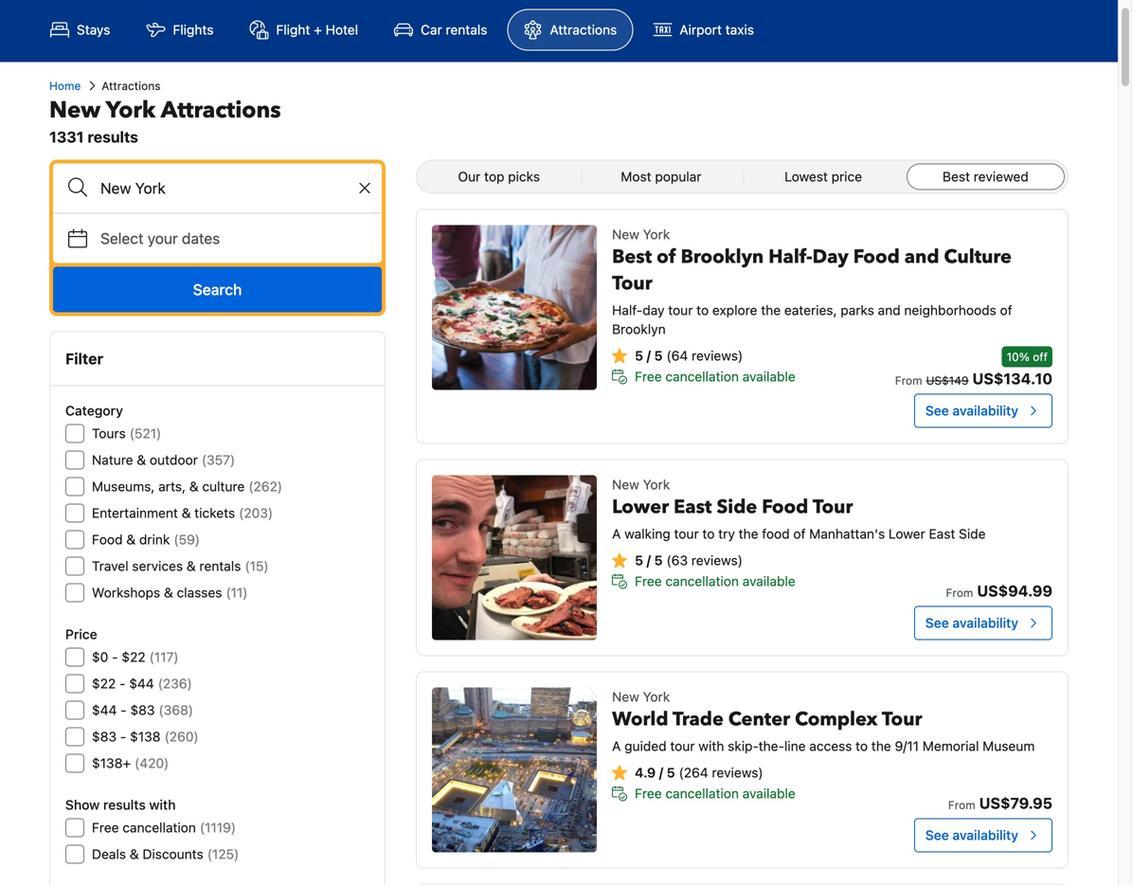 Task type: describe. For each thing, give the bounding box(es) containing it.
availability for best of brooklyn half-day food and culture tour
[[953, 403, 1019, 419]]

access
[[810, 738, 853, 754]]

(59)
[[174, 532, 200, 547]]

(203)
[[239, 505, 273, 521]]

0 vertical spatial side
[[717, 494, 758, 520]]

food
[[762, 526, 790, 542]]

drink
[[139, 532, 170, 547]]

reviews) for with
[[712, 765, 764, 781]]

with inside new york world trade center complex tour a guided tour with skip-the-line access to the 9/11 memorial museum
[[699, 738, 725, 754]]

museum
[[983, 738, 1036, 754]]

& for classes
[[164, 585, 173, 601]]

available for center
[[743, 786, 796, 802]]

best reviewed
[[943, 169, 1029, 184]]

reviews) for tour
[[692, 348, 743, 364]]

services
[[132, 558, 183, 574]]

nature & outdoor (357)
[[92, 452, 235, 468]]

(63
[[667, 553, 688, 568]]

availability for lower east side food tour
[[953, 615, 1019, 631]]

york for attractions
[[106, 95, 156, 126]]

& for tickets
[[182, 505, 191, 521]]

attractions inside new york attractions 1331 results
[[161, 95, 281, 126]]

new for lower
[[612, 477, 640, 492]]

1 vertical spatial lower
[[889, 526, 926, 542]]

entertainment & tickets (203)
[[92, 505, 273, 521]]

1 vertical spatial brooklyn
[[612, 321, 666, 337]]

try
[[719, 526, 735, 542]]

home link
[[49, 77, 81, 94]]

eateries,
[[785, 302, 838, 318]]

(262)
[[249, 479, 283, 494]]

5 for lower east side food tour
[[655, 553, 663, 568]]

free cancellation (1119)
[[92, 820, 236, 836]]

trade
[[673, 707, 724, 733]]

classes
[[177, 585, 222, 601]]

car
[[421, 22, 442, 37]]

best of brooklyn half-day food and culture tour image
[[432, 225, 597, 390]]

$44 - $83 (368)
[[92, 702, 193, 718]]

show results with
[[65, 797, 176, 813]]

tickets
[[195, 505, 235, 521]]

hotel
[[326, 22, 358, 37]]

select
[[100, 229, 144, 247]]

1 horizontal spatial best
[[943, 169, 971, 184]]

flights
[[173, 22, 214, 37]]

1 horizontal spatial half-
[[769, 244, 813, 270]]

new for attractions
[[49, 95, 101, 126]]

memorial
[[923, 738, 980, 754]]

stays link
[[34, 9, 126, 51]]

taxis
[[726, 22, 755, 37]]

from inside from us$149 us$134.10
[[896, 374, 923, 387]]

a for world trade center complex tour
[[612, 738, 621, 754]]

popular
[[655, 169, 702, 184]]

0 horizontal spatial food
[[92, 532, 123, 547]]

& for outdoor
[[137, 452, 146, 468]]

us$149
[[927, 374, 969, 387]]

5 / 5 (64 reviews)
[[635, 348, 743, 364]]

us$94.99
[[978, 582, 1053, 600]]

new for world
[[612, 689, 640, 705]]

cancellation for with
[[666, 786, 739, 802]]

category
[[65, 403, 123, 419]]

airport taxis
[[680, 22, 755, 37]]

& right 'arts,' at the left of the page
[[189, 479, 199, 494]]

search
[[193, 281, 242, 299]]

to inside new york lower east side food tour a walking tour to try the food of manhattan's lower east side
[[703, 526, 715, 542]]

the inside new york lower east side food tour a walking tour to try the food of manhattan's lower east side
[[739, 526, 759, 542]]

- for $0
[[112, 649, 118, 665]]

airport taxis link
[[637, 9, 771, 51]]

explore
[[713, 302, 758, 318]]

reviewed
[[974, 169, 1029, 184]]

& for discounts
[[130, 847, 139, 862]]

car rentals link
[[378, 9, 504, 51]]

10%
[[1007, 350, 1030, 364]]

food & drink (59)
[[92, 532, 200, 547]]

world
[[612, 707, 669, 733]]

flight + hotel
[[276, 22, 358, 37]]

(368)
[[159, 702, 193, 718]]

0 horizontal spatial half-
[[612, 302, 643, 318]]

5 / 5 (63 reviews)
[[635, 553, 743, 568]]

cancellation up deals & discounts (125)
[[123, 820, 196, 836]]

from us$79.95
[[949, 794, 1053, 812]]

york for best
[[643, 227, 670, 242]]

(15)
[[245, 558, 269, 574]]

1 vertical spatial with
[[149, 797, 176, 813]]

center
[[729, 707, 791, 733]]

new york world trade center complex tour a guided tour with skip-the-line access to the 9/11 memorial museum
[[612, 689, 1036, 754]]

from for world trade center complex tour
[[949, 799, 976, 812]]

1 vertical spatial results
[[103, 797, 146, 813]]

1 vertical spatial $22
[[92, 676, 116, 692]]

top
[[484, 169, 505, 184]]

off
[[1033, 350, 1048, 364]]

picks
[[508, 169, 540, 184]]

1 horizontal spatial east
[[930, 526, 956, 542]]

$138
[[130, 729, 161, 745]]

1 vertical spatial $83
[[92, 729, 117, 745]]

+
[[314, 22, 322, 37]]

our top picks
[[458, 169, 540, 184]]

see availability for lower east side food tour
[[926, 615, 1019, 631]]

see availability for world trade center complex tour
[[926, 828, 1019, 843]]

(117)
[[149, 649, 179, 665]]

from us$94.99
[[947, 582, 1053, 600]]

see for best of brooklyn half-day food and culture tour
[[926, 403, 950, 419]]

deals & discounts (125)
[[92, 847, 239, 862]]

new york lower east side food tour a walking tour to try the food of manhattan's lower east side
[[612, 477, 986, 542]]

(521)
[[130, 426, 161, 441]]

day
[[643, 302, 665, 318]]

1 vertical spatial attractions
[[102, 79, 161, 92]]

entertainment
[[92, 505, 178, 521]]

results inside new york attractions 1331 results
[[88, 128, 138, 146]]

day
[[813, 244, 849, 270]]

free cancellation available for tour
[[635, 369, 796, 384]]

1331
[[49, 128, 84, 146]]

a for lower east side food tour
[[612, 526, 621, 542]]



Task type: locate. For each thing, give the bounding box(es) containing it.
results right show
[[103, 797, 146, 813]]

a left the walking
[[612, 526, 621, 542]]

- left '$138' on the bottom left of page
[[120, 729, 126, 745]]

rentals up (11)
[[200, 558, 241, 574]]

$22 up $22 - $44 (236)
[[122, 649, 146, 665]]

tour up the 5 / 5 (63 reviews)
[[675, 526, 699, 542]]

1 horizontal spatial $83
[[130, 702, 155, 718]]

- for $83
[[120, 729, 126, 745]]

food up food on the right
[[762, 494, 809, 520]]

2 vertical spatial of
[[794, 526, 806, 542]]

& down services
[[164, 585, 173, 601]]

(264
[[679, 765, 709, 781]]

1 see availability from the top
[[926, 403, 1019, 419]]

2 see from the top
[[926, 615, 950, 631]]

$0
[[92, 649, 108, 665]]

york up world
[[643, 689, 670, 705]]

1 horizontal spatial $22
[[122, 649, 146, 665]]

brooklyn up explore
[[681, 244, 764, 270]]

see availability down from us$94.99 on the bottom of the page
[[926, 615, 1019, 631]]

free cancellation available down 5 / 5 (64 reviews)
[[635, 369, 796, 384]]

2 vertical spatial /
[[659, 765, 664, 781]]

parks
[[841, 302, 875, 318]]

the inside new york best of brooklyn half-day food and culture tour half-day tour to explore the eateries, parks and neighborhoods of brooklyn
[[761, 302, 781, 318]]

1 vertical spatial food
[[762, 494, 809, 520]]

2 vertical spatial to
[[856, 738, 868, 754]]

flight
[[276, 22, 310, 37]]

york for lower
[[643, 477, 670, 492]]

free cancellation available for to
[[635, 574, 796, 589]]

$44
[[129, 676, 154, 692], [92, 702, 117, 718]]

outdoor
[[150, 452, 198, 468]]

see down 'from us$79.95'
[[926, 828, 950, 843]]

1 horizontal spatial tour
[[813, 494, 854, 520]]

to inside new york world trade center complex tour a guided tour with skip-the-line access to the 9/11 memorial museum
[[856, 738, 868, 754]]

free
[[635, 369, 662, 384], [635, 574, 662, 589], [635, 786, 662, 802], [92, 820, 119, 836]]

2 vertical spatial free cancellation available
[[635, 786, 796, 802]]

& down the "(521)"
[[137, 452, 146, 468]]

0 horizontal spatial $22
[[92, 676, 116, 692]]

york down 'stays'
[[106, 95, 156, 126]]

cancellation for tour
[[666, 369, 739, 384]]

2 available from the top
[[743, 574, 796, 589]]

rentals right car
[[446, 22, 488, 37]]

0 vertical spatial of
[[657, 244, 676, 270]]

0 vertical spatial see
[[926, 403, 950, 419]]

0 vertical spatial rentals
[[446, 22, 488, 37]]

cancellation for to
[[666, 574, 739, 589]]

manhattan's
[[810, 526, 886, 542]]

museums,
[[92, 479, 155, 494]]

1 horizontal spatial of
[[794, 526, 806, 542]]

tour inside new york world trade center complex tour a guided tour with skip-the-line access to the 9/11 memorial museum
[[671, 738, 695, 754]]

side up try on the bottom of the page
[[717, 494, 758, 520]]

2 vertical spatial food
[[92, 532, 123, 547]]

food up travel
[[92, 532, 123, 547]]

2 vertical spatial see
[[926, 828, 950, 843]]

home
[[49, 79, 81, 92]]

1 vertical spatial side
[[959, 526, 986, 542]]

1 vertical spatial available
[[743, 574, 796, 589]]

new up world
[[612, 689, 640, 705]]

half-
[[769, 244, 813, 270], [612, 302, 643, 318]]

free cancellation available down the 5 / 5 (63 reviews)
[[635, 574, 796, 589]]

0 vertical spatial half-
[[769, 244, 813, 270]]

from left us$79.95
[[949, 799, 976, 812]]

to left explore
[[697, 302, 709, 318]]

your
[[148, 229, 178, 247]]

2 vertical spatial from
[[949, 799, 976, 812]]

free down 4.9
[[635, 786, 662, 802]]

and right parks
[[878, 302, 901, 318]]

new inside new york best of brooklyn half-day food and culture tour half-day tour to explore the eateries, parks and neighborhoods of brooklyn
[[612, 227, 640, 242]]

2 availability from the top
[[953, 615, 1019, 631]]

3 available from the top
[[743, 786, 796, 802]]

0 vertical spatial $44
[[129, 676, 154, 692]]

new inside new york world trade center complex tour a guided tour with skip-the-line access to the 9/11 memorial museum
[[612, 689, 640, 705]]

$44 down $22 - $44 (236)
[[92, 702, 117, 718]]

the-
[[759, 738, 785, 754]]

new for best
[[612, 227, 640, 242]]

5
[[635, 348, 644, 364], [655, 348, 663, 364], [635, 553, 644, 568], [655, 553, 663, 568], [667, 765, 676, 781]]

york inside new york attractions 1331 results
[[106, 95, 156, 126]]

0 vertical spatial see availability
[[926, 403, 1019, 419]]

from for lower east side food tour
[[947, 586, 974, 600]]

1 vertical spatial best
[[612, 244, 652, 270]]

the right explore
[[761, 302, 781, 318]]

best inside new york best of brooklyn half-day food and culture tour half-day tour to explore the eateries, parks and neighborhoods of brooklyn
[[612, 244, 652, 270]]

$138+
[[92, 756, 131, 771]]

$83 down $22 - $44 (236)
[[130, 702, 155, 718]]

4.9
[[635, 765, 656, 781]]

from left us$149
[[896, 374, 923, 387]]

1 vertical spatial reviews)
[[692, 553, 743, 568]]

1 availability from the top
[[953, 403, 1019, 419]]

available down the-
[[743, 786, 796, 802]]

(357)
[[202, 452, 235, 468]]

(260)
[[165, 729, 199, 745]]

brooklyn down day
[[612, 321, 666, 337]]

results
[[88, 128, 138, 146], [103, 797, 146, 813]]

1 see from the top
[[926, 403, 950, 419]]

attractions link
[[508, 9, 634, 51]]

2 free cancellation available from the top
[[635, 574, 796, 589]]

food right day in the top of the page
[[854, 244, 900, 270]]

most popular
[[621, 169, 702, 184]]

a inside new york lower east side food tour a walking tour to try the food of manhattan's lower east side
[[612, 526, 621, 542]]

new york best of brooklyn half-day food and culture tour half-day tour to explore the eateries, parks and neighborhoods of brooklyn
[[612, 227, 1013, 337]]

tour inside new york best of brooklyn half-day food and culture tour half-day tour to explore the eateries, parks and neighborhoods of brooklyn
[[669, 302, 693, 318]]

attractions
[[550, 22, 617, 37], [102, 79, 161, 92], [161, 95, 281, 126]]

0 vertical spatial free cancellation available
[[635, 369, 796, 384]]

/ for with
[[659, 765, 664, 781]]

free for to
[[635, 574, 662, 589]]

5 for best of brooklyn half-day food and culture tour
[[655, 348, 663, 364]]

2 horizontal spatial of
[[1001, 302, 1013, 318]]

half- up eateries,
[[769, 244, 813, 270]]

/ for to
[[647, 553, 651, 568]]

- for $22
[[119, 676, 126, 692]]

discounts
[[143, 847, 204, 862]]

tour inside new york best of brooklyn half-day food and culture tour half-day tour to explore the eateries, parks and neighborhoods of brooklyn
[[612, 271, 653, 297]]

0 vertical spatial results
[[88, 128, 138, 146]]

1 vertical spatial see
[[926, 615, 950, 631]]

workshops
[[92, 585, 160, 601]]

/ right 4.9
[[659, 765, 664, 781]]

$83 up $138+
[[92, 729, 117, 745]]

0 vertical spatial attractions
[[550, 22, 617, 37]]

guided
[[625, 738, 667, 754]]

see availability down from us$149 us$134.10
[[926, 403, 1019, 419]]

1 horizontal spatial rentals
[[446, 22, 488, 37]]

$22 down $0
[[92, 676, 116, 692]]

of inside new york lower east side food tour a walking tour to try the food of manhattan's lower east side
[[794, 526, 806, 542]]

to
[[697, 302, 709, 318], [703, 526, 715, 542], [856, 738, 868, 754]]

0 vertical spatial tour
[[669, 302, 693, 318]]

1 horizontal spatial with
[[699, 738, 725, 754]]

new up the walking
[[612, 477, 640, 492]]

- for $44
[[121, 702, 127, 718]]

0 vertical spatial brooklyn
[[681, 244, 764, 270]]

1 vertical spatial the
[[739, 526, 759, 542]]

lowest price
[[785, 169, 863, 184]]

/ left the (64
[[647, 348, 651, 364]]

1 horizontal spatial and
[[905, 244, 940, 270]]

0 vertical spatial the
[[761, 302, 781, 318]]

see availability down 'from us$79.95'
[[926, 828, 1019, 843]]

free for tour
[[635, 369, 662, 384]]

a left guided
[[612, 738, 621, 754]]

see for lower east side food tour
[[926, 615, 950, 631]]

walking
[[625, 526, 671, 542]]

reviews) down the skip-
[[712, 765, 764, 781]]

-
[[112, 649, 118, 665], [119, 676, 126, 692], [121, 702, 127, 718], [120, 729, 126, 745]]

deals
[[92, 847, 126, 862]]

best
[[943, 169, 971, 184], [612, 244, 652, 270]]

2 vertical spatial tour
[[882, 707, 923, 733]]

0 horizontal spatial side
[[717, 494, 758, 520]]

2 vertical spatial availability
[[953, 828, 1019, 843]]

free cancellation available down the 4.9 / 5 (264 reviews)
[[635, 786, 796, 802]]

1 horizontal spatial brooklyn
[[681, 244, 764, 270]]

0 vertical spatial available
[[743, 369, 796, 384]]

lower right the "manhattan's"
[[889, 526, 926, 542]]

available down explore
[[743, 369, 796, 384]]

free for with
[[635, 786, 662, 802]]

with up the 4.9 / 5 (264 reviews)
[[699, 738, 725, 754]]

& right deals
[[130, 847, 139, 862]]

1 horizontal spatial $44
[[129, 676, 154, 692]]

0 vertical spatial $83
[[130, 702, 155, 718]]

1 vertical spatial see availability
[[926, 615, 1019, 631]]

tour inside new york world trade center complex tour a guided tour with skip-the-line access to the 9/11 memorial museum
[[882, 707, 923, 733]]

food inside new york lower east side food tour a walking tour to try the food of manhattan's lower east side
[[762, 494, 809, 520]]

& for drink
[[126, 532, 136, 547]]

& left drink
[[126, 532, 136, 547]]

with up free cancellation (1119)
[[149, 797, 176, 813]]

$138+ (420)
[[92, 756, 169, 771]]

york inside new york best of brooklyn half-day food and culture tour half-day tour to explore the eateries, parks and neighborhoods of brooklyn
[[643, 227, 670, 242]]

1 vertical spatial tour
[[675, 526, 699, 542]]

0 horizontal spatial rentals
[[200, 558, 241, 574]]

arts,
[[158, 479, 186, 494]]

results right 1331
[[88, 128, 138, 146]]

0 horizontal spatial lower
[[612, 494, 669, 520]]

york down most popular
[[643, 227, 670, 242]]

from inside 'from us$79.95'
[[949, 799, 976, 812]]

0 vertical spatial best
[[943, 169, 971, 184]]

&
[[137, 452, 146, 468], [189, 479, 199, 494], [182, 505, 191, 521], [126, 532, 136, 547], [187, 558, 196, 574], [164, 585, 173, 601], [130, 847, 139, 862]]

2 vertical spatial the
[[872, 738, 892, 754]]

the right try on the bottom of the page
[[739, 526, 759, 542]]

york inside new york lower east side food tour a walking tour to try the food of manhattan's lower east side
[[643, 477, 670, 492]]

0 vertical spatial availability
[[953, 403, 1019, 419]]

2 vertical spatial available
[[743, 786, 796, 802]]

of up 10%
[[1001, 302, 1013, 318]]

the left 9/11
[[872, 738, 892, 754]]

new down most
[[612, 227, 640, 242]]

east up the 5 / 5 (63 reviews)
[[674, 494, 712, 520]]

the for center
[[872, 738, 892, 754]]

free down the 5 / 5 (63 reviews)
[[635, 574, 662, 589]]

tour
[[669, 302, 693, 318], [675, 526, 699, 542], [671, 738, 695, 754]]

3 availability from the top
[[953, 828, 1019, 843]]

tour right day
[[669, 302, 693, 318]]

5 for world trade center complex tour
[[667, 765, 676, 781]]

0 horizontal spatial and
[[878, 302, 901, 318]]

cancellation
[[666, 369, 739, 384], [666, 574, 739, 589], [666, 786, 739, 802], [123, 820, 196, 836]]

half- up 5 / 5 (64 reviews)
[[612, 302, 643, 318]]

tour up day
[[612, 271, 653, 297]]

available for brooklyn
[[743, 369, 796, 384]]

a inside new york world trade center complex tour a guided tour with skip-the-line access to the 9/11 memorial museum
[[612, 738, 621, 754]]

availability
[[953, 403, 1019, 419], [953, 615, 1019, 631], [953, 828, 1019, 843]]

0 vertical spatial tour
[[612, 271, 653, 297]]

$83 - $138 (260)
[[92, 729, 199, 745]]

york for world
[[643, 689, 670, 705]]

1 vertical spatial a
[[612, 738, 621, 754]]

2 vertical spatial see availability
[[926, 828, 1019, 843]]

museums, arts, & culture (262)
[[92, 479, 283, 494]]

1 vertical spatial $44
[[92, 702, 117, 718]]

tour for lower east side food tour
[[813, 494, 854, 520]]

(125)
[[207, 847, 239, 862]]

1 free cancellation available from the top
[[635, 369, 796, 384]]

2 vertical spatial tour
[[671, 738, 695, 754]]

0 vertical spatial a
[[612, 526, 621, 542]]

see for world trade center complex tour
[[926, 828, 950, 843]]

0 vertical spatial to
[[697, 302, 709, 318]]

a
[[612, 526, 621, 542], [612, 738, 621, 754]]

from left the us$94.99
[[947, 586, 974, 600]]

new
[[49, 95, 101, 126], [612, 227, 640, 242], [612, 477, 640, 492], [612, 689, 640, 705]]

of up day
[[657, 244, 676, 270]]

workshops & classes (11)
[[92, 585, 248, 601]]

the inside new york world trade center complex tour a guided tour with skip-the-line access to the 9/11 memorial museum
[[872, 738, 892, 754]]

0 vertical spatial food
[[854, 244, 900, 270]]

tours
[[92, 426, 126, 441]]

travel services & rentals (15)
[[92, 558, 269, 574]]

1 vertical spatial free cancellation available
[[635, 574, 796, 589]]

Where are you going? search field
[[53, 164, 382, 213]]

0 vertical spatial lower
[[612, 494, 669, 520]]

(236)
[[158, 676, 192, 692]]

0 vertical spatial /
[[647, 348, 651, 364]]

availability down from us$94.99 on the bottom of the page
[[953, 615, 1019, 631]]

reviews) for to
[[692, 553, 743, 568]]

0 vertical spatial and
[[905, 244, 940, 270]]

skip-
[[728, 738, 759, 754]]

to right 'access'
[[856, 738, 868, 754]]

flights link
[[130, 9, 230, 51]]

york inside new york world trade center complex tour a guided tour with skip-the-line access to the 9/11 memorial museum
[[643, 689, 670, 705]]

free down 5 / 5 (64 reviews)
[[635, 369, 662, 384]]

travel
[[92, 558, 129, 574]]

tour for east
[[675, 526, 699, 542]]

4.9 / 5 (264 reviews)
[[635, 765, 764, 781]]

available for side
[[743, 574, 796, 589]]

0 horizontal spatial east
[[674, 494, 712, 520]]

1 available from the top
[[743, 369, 796, 384]]

neighborhoods
[[905, 302, 997, 318]]

- down $22 - $44 (236)
[[121, 702, 127, 718]]

dates
[[182, 229, 220, 247]]

from inside from us$94.99
[[947, 586, 974, 600]]

line
[[785, 738, 806, 754]]

filter
[[65, 350, 103, 368]]

available down food on the right
[[743, 574, 796, 589]]

culture
[[945, 244, 1012, 270]]

(420)
[[135, 756, 169, 771]]

0 vertical spatial from
[[896, 374, 923, 387]]

& down (59) at bottom left
[[187, 558, 196, 574]]

lower east side food tour image
[[432, 475, 597, 640]]

0 horizontal spatial tour
[[612, 271, 653, 297]]

3 free cancellation available from the top
[[635, 786, 796, 802]]

2 a from the top
[[612, 738, 621, 754]]

new inside new york attractions 1331 results
[[49, 95, 101, 126]]

tour
[[612, 271, 653, 297], [813, 494, 854, 520], [882, 707, 923, 733]]

2 see availability from the top
[[926, 615, 1019, 631]]

search button
[[53, 267, 382, 312]]

0 vertical spatial $22
[[122, 649, 146, 665]]

3 see from the top
[[926, 828, 950, 843]]

3 see availability from the top
[[926, 828, 1019, 843]]

lower
[[612, 494, 669, 520], [889, 526, 926, 542]]

1 vertical spatial /
[[647, 553, 651, 568]]

$0 - $22 (117)
[[92, 649, 179, 665]]

(64
[[667, 348, 689, 364]]

car rentals
[[421, 22, 488, 37]]

tour up (264
[[671, 738, 695, 754]]

to inside new york best of brooklyn half-day food and culture tour half-day tour to explore the eateries, parks and neighborhoods of brooklyn
[[697, 302, 709, 318]]

0 horizontal spatial of
[[657, 244, 676, 270]]

free cancellation available for with
[[635, 786, 796, 802]]

0 horizontal spatial $83
[[92, 729, 117, 745]]

cancellation down the 5 / 5 (63 reviews)
[[666, 574, 739, 589]]

0 vertical spatial east
[[674, 494, 712, 520]]

select your dates
[[100, 229, 220, 247]]

see availability
[[926, 403, 1019, 419], [926, 615, 1019, 631], [926, 828, 1019, 843]]

see down us$149
[[926, 403, 950, 419]]

tour inside new york lower east side food tour a walking tour to try the food of manhattan's lower east side
[[813, 494, 854, 520]]

$22 - $44 (236)
[[92, 676, 192, 692]]

1 a from the top
[[612, 526, 621, 542]]

$44 up $44 - $83 (368)
[[129, 676, 154, 692]]

reviews)
[[692, 348, 743, 364], [692, 553, 743, 568], [712, 765, 764, 781]]

availability down 'from us$79.95'
[[953, 828, 1019, 843]]

our
[[458, 169, 481, 184]]

lower up the walking
[[612, 494, 669, 520]]

east up from us$94.99 on the bottom of the page
[[930, 526, 956, 542]]

/ for tour
[[647, 348, 651, 364]]

cancellation down 5 / 5 (64 reviews)
[[666, 369, 739, 384]]

tour up the "manhattan's"
[[813, 494, 854, 520]]

0 horizontal spatial with
[[149, 797, 176, 813]]

to left try on the bottom of the page
[[703, 526, 715, 542]]

us$79.95
[[980, 794, 1053, 812]]

tour for world trade center complex tour
[[882, 707, 923, 733]]

2 horizontal spatial tour
[[882, 707, 923, 733]]

lowest
[[785, 169, 828, 184]]

1 vertical spatial rentals
[[200, 558, 241, 574]]

world trade center complex tour image
[[432, 688, 597, 853]]

2 horizontal spatial the
[[872, 738, 892, 754]]

1 vertical spatial to
[[703, 526, 715, 542]]

side up from us$94.99 on the bottom of the page
[[959, 526, 986, 542]]

- right $0
[[112, 649, 118, 665]]

tour for trade
[[671, 738, 695, 754]]

1 horizontal spatial food
[[762, 494, 809, 520]]

2 horizontal spatial food
[[854, 244, 900, 270]]

1 vertical spatial half-
[[612, 302, 643, 318]]

2 vertical spatial attractions
[[161, 95, 281, 126]]

1 vertical spatial of
[[1001, 302, 1013, 318]]

reviews) down try on the bottom of the page
[[692, 553, 743, 568]]

best left reviewed
[[943, 169, 971, 184]]

0 horizontal spatial the
[[739, 526, 759, 542]]

1 horizontal spatial side
[[959, 526, 986, 542]]

/ down the walking
[[647, 553, 651, 568]]

0 horizontal spatial $44
[[92, 702, 117, 718]]

- down '$0 - $22 (117)'
[[119, 676, 126, 692]]

see availability for best of brooklyn half-day food and culture tour
[[926, 403, 1019, 419]]

1 vertical spatial from
[[947, 586, 974, 600]]

new inside new york lower east side food tour a walking tour to try the food of manhattan's lower east side
[[612, 477, 640, 492]]

with
[[699, 738, 725, 754], [149, 797, 176, 813]]

cancellation down the 4.9 / 5 (264 reviews)
[[666, 786, 739, 802]]

availability down from us$149 us$134.10
[[953, 403, 1019, 419]]

and left culture
[[905, 244, 940, 270]]

availability for world trade center complex tour
[[953, 828, 1019, 843]]

1 horizontal spatial lower
[[889, 526, 926, 542]]

tour up 9/11
[[882, 707, 923, 733]]

tour inside new york lower east side food tour a walking tour to try the food of manhattan's lower east side
[[675, 526, 699, 542]]

1 vertical spatial and
[[878, 302, 901, 318]]

reviews) right the (64
[[692, 348, 743, 364]]

0 horizontal spatial brooklyn
[[612, 321, 666, 337]]

the for brooklyn
[[761, 302, 781, 318]]

1 vertical spatial tour
[[813, 494, 854, 520]]

of right food on the right
[[794, 526, 806, 542]]

0 horizontal spatial best
[[612, 244, 652, 270]]

food inside new york best of brooklyn half-day food and culture tour half-day tour to explore the eateries, parks and neighborhoods of brooklyn
[[854, 244, 900, 270]]

see down from us$94.99 on the bottom of the page
[[926, 615, 950, 631]]

& up (59) at bottom left
[[182, 505, 191, 521]]

flight + hotel link
[[234, 9, 375, 51]]

from us$149 us$134.10
[[896, 370, 1053, 388]]

york up the walking
[[643, 477, 670, 492]]

best up day
[[612, 244, 652, 270]]

1 horizontal spatial the
[[761, 302, 781, 318]]

0 vertical spatial reviews)
[[692, 348, 743, 364]]

new down home link
[[49, 95, 101, 126]]

free up deals
[[92, 820, 119, 836]]



Task type: vqa. For each thing, say whether or not it's contained in the screenshot.
the bottommost Side
yes



